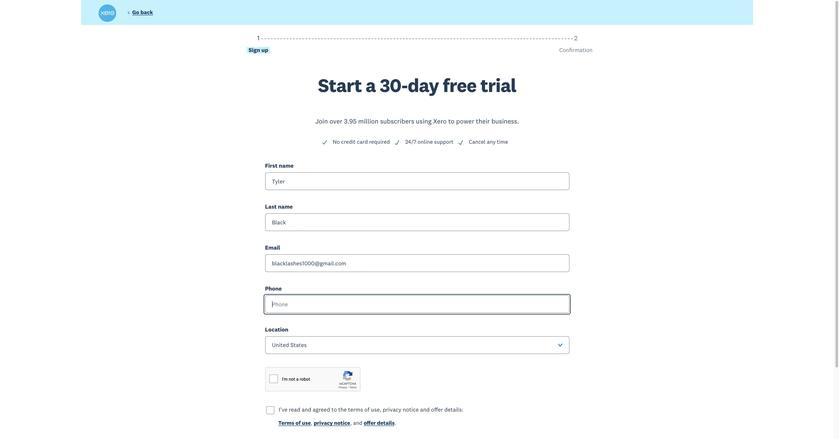 Task type: vqa. For each thing, say whether or not it's contained in the screenshot.
Listing
no



Task type: locate. For each thing, give the bounding box(es) containing it.
required
[[369, 138, 390, 145]]

offer left details:
[[431, 406, 443, 413]]

included image left 24/7
[[395, 140, 400, 145]]

1 horizontal spatial privacy
[[383, 406, 402, 413]]

1 horizontal spatial and
[[353, 420, 363, 426]]

and down terms
[[353, 420, 363, 426]]

million
[[358, 117, 379, 125]]

0 horizontal spatial included image
[[395, 140, 400, 145]]

included image for cancel any time
[[458, 140, 464, 145]]

name
[[279, 162, 294, 169], [278, 203, 293, 210]]

notice
[[403, 406, 419, 413], [334, 420, 350, 426]]

privacy notice link
[[314, 420, 350, 428]]

to right the xero
[[449, 117, 455, 125]]

0 horizontal spatial to
[[332, 406, 337, 413]]

and
[[302, 406, 311, 413], [420, 406, 430, 413], [353, 420, 363, 426]]

join over 3.95 million subscribers using xero to power their business.
[[316, 117, 519, 125]]

1 horizontal spatial to
[[449, 117, 455, 125]]

1 horizontal spatial notice
[[403, 406, 419, 413]]

2 included image from the left
[[458, 140, 464, 145]]

terms of use , privacy notice , and offer details .
[[278, 420, 397, 426]]

offer details link
[[364, 420, 395, 428]]

1 vertical spatial of
[[296, 420, 301, 426]]

of left use
[[296, 420, 301, 426]]

1 vertical spatial privacy
[[314, 420, 333, 426]]

Phone text field
[[265, 295, 570, 313]]

Last name text field
[[265, 213, 570, 231]]

cancel any time
[[469, 138, 508, 145]]

last
[[265, 203, 277, 210]]

included image
[[322, 140, 328, 145]]

0 horizontal spatial ,
[[311, 420, 313, 426]]

included image for 24/7 online support
[[395, 140, 400, 145]]

card
[[357, 138, 368, 145]]

power
[[456, 117, 475, 125]]

business.
[[492, 117, 519, 125]]

name right last
[[278, 203, 293, 210]]

0 horizontal spatial privacy
[[314, 420, 333, 426]]

offer
[[431, 406, 443, 413], [364, 420, 376, 426]]

go
[[132, 9, 139, 16]]

1 vertical spatial offer
[[364, 420, 376, 426]]

and left details:
[[420, 406, 430, 413]]

1
[[257, 34, 260, 42]]

1 horizontal spatial ,
[[350, 420, 352, 426]]

cancel
[[469, 138, 486, 145]]

0 horizontal spatial notice
[[334, 420, 350, 426]]

name right first
[[279, 162, 294, 169]]

up
[[262, 46, 269, 54]]

1 horizontal spatial included image
[[458, 140, 464, 145]]

of left use,
[[365, 406, 370, 413]]

trial
[[481, 73, 517, 97]]

start a 30-day free trial region
[[100, 34, 735, 439]]

.
[[395, 420, 397, 426]]

no credit card required
[[333, 138, 390, 145]]

0 horizontal spatial of
[[296, 420, 301, 426]]

privacy up .
[[383, 406, 402, 413]]

read
[[289, 406, 300, 413]]

included image left cancel
[[458, 140, 464, 145]]

privacy down agreed
[[314, 420, 333, 426]]

of
[[365, 406, 370, 413], [296, 420, 301, 426]]

,
[[311, 420, 313, 426], [350, 420, 352, 426]]

start
[[318, 73, 362, 97]]

any
[[487, 138, 496, 145]]

confirmation
[[560, 46, 593, 54]]

back
[[141, 9, 153, 16]]

0 vertical spatial name
[[279, 162, 294, 169]]

2
[[575, 34, 578, 42]]

1 vertical spatial to
[[332, 406, 337, 413]]

terms
[[278, 420, 295, 426]]

to left the
[[332, 406, 337, 413]]

join
[[316, 117, 328, 125]]

, left privacy notice link
[[311, 420, 313, 426]]

0 vertical spatial offer
[[431, 406, 443, 413]]

1 vertical spatial name
[[278, 203, 293, 210]]

their
[[476, 117, 490, 125]]

i've
[[279, 406, 288, 413]]

3.95
[[344, 117, 357, 125]]

to
[[449, 117, 455, 125], [332, 406, 337, 413]]

i've read and agreed to the terms of use, privacy notice and offer details:
[[279, 406, 464, 413]]

offer down i've read and agreed to the terms of use, privacy notice and offer details:
[[364, 420, 376, 426]]

0 vertical spatial of
[[365, 406, 370, 413]]

privacy
[[383, 406, 402, 413], [314, 420, 333, 426]]

0 vertical spatial to
[[449, 117, 455, 125]]

details:
[[445, 406, 464, 413]]

states
[[291, 341, 307, 349]]

and right read
[[302, 406, 311, 413]]

First name text field
[[265, 172, 570, 190]]

first name
[[265, 162, 294, 169]]

included image
[[395, 140, 400, 145], [458, 140, 464, 145]]

start a 30-day free trial
[[318, 73, 517, 97]]

1 horizontal spatial offer
[[431, 406, 443, 413]]

1 horizontal spatial of
[[365, 406, 370, 413]]

0 vertical spatial privacy
[[383, 406, 402, 413]]

, down terms
[[350, 420, 352, 426]]

1 included image from the left
[[395, 140, 400, 145]]

over
[[330, 117, 343, 125]]

email
[[265, 244, 280, 251]]



Task type: describe. For each thing, give the bounding box(es) containing it.
the
[[339, 406, 347, 413]]

xero
[[434, 117, 447, 125]]

24/7 online support
[[406, 138, 454, 145]]

24/7
[[406, 138, 417, 145]]

agreed
[[313, 406, 330, 413]]

name for last name
[[278, 203, 293, 210]]

1 , from the left
[[311, 420, 313, 426]]

Email email field
[[265, 254, 570, 272]]

phone
[[265, 285, 282, 292]]

0 horizontal spatial offer
[[364, 420, 376, 426]]

name for first name
[[279, 162, 294, 169]]

go back
[[132, 9, 153, 16]]

terms of use link
[[278, 420, 311, 428]]

0 vertical spatial notice
[[403, 406, 419, 413]]

2 , from the left
[[350, 420, 352, 426]]

time
[[497, 138, 508, 145]]

united states
[[272, 341, 307, 349]]

united
[[272, 341, 289, 349]]

xero homepage image
[[99, 4, 116, 22]]

free
[[443, 73, 477, 97]]

first
[[265, 162, 278, 169]]

2 horizontal spatial and
[[420, 406, 430, 413]]

use,
[[371, 406, 382, 413]]

credit
[[341, 138, 356, 145]]

sign up
[[249, 46, 269, 54]]

steps group
[[100, 34, 735, 76]]

subscribers
[[380, 117, 415, 125]]

1 vertical spatial notice
[[334, 420, 350, 426]]

no
[[333, 138, 340, 145]]

30-
[[380, 73, 408, 97]]

support
[[434, 138, 454, 145]]

use
[[302, 420, 311, 426]]

sign
[[249, 46, 260, 54]]

details
[[377, 420, 395, 426]]

go back button
[[127, 9, 153, 17]]

0 horizontal spatial and
[[302, 406, 311, 413]]

using
[[416, 117, 432, 125]]

a
[[366, 73, 376, 97]]

location
[[265, 326, 289, 333]]

last name
[[265, 203, 293, 210]]

day
[[408, 73, 439, 97]]

online
[[418, 138, 433, 145]]

terms
[[348, 406, 363, 413]]



